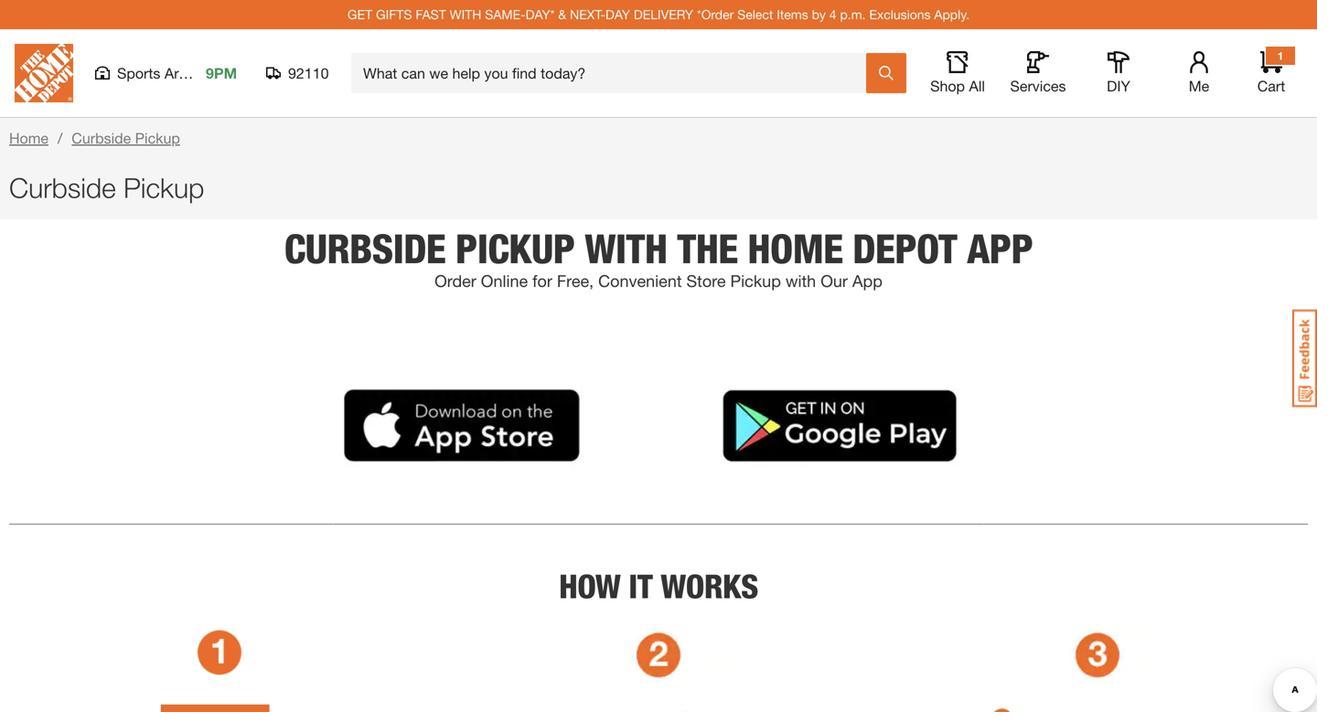 Task type: describe. For each thing, give the bounding box(es) containing it.
92110 button
[[266, 64, 329, 82]]

0 vertical spatial curbside
[[72, 129, 131, 147]]

diy
[[1107, 77, 1131, 95]]

home
[[748, 225, 843, 273]]

1
[[1278, 49, 1284, 62]]

order online for free, convenient store pickup with our app
[[435, 271, 883, 291]]

apply.
[[934, 7, 970, 22]]

2 vertical spatial pickup
[[730, 271, 781, 291]]

by
[[812, 7, 826, 22]]

items
[[777, 7, 808, 22]]

app
[[852, 271, 883, 291]]

day
[[606, 7, 630, 22]]

our
[[821, 271, 848, 291]]

sports
[[117, 64, 160, 82]]

92110
[[288, 64, 329, 82]]

feedback link image
[[1293, 309, 1317, 408]]

1 vertical spatial curbside pickup
[[9, 172, 204, 204]]

cart
[[1258, 77, 1285, 95]]

home link
[[9, 129, 48, 147]]

store
[[687, 271, 726, 291]]

fast
[[416, 7, 446, 22]]

same-
[[485, 7, 526, 22]]

4
[[830, 7, 837, 22]]

shop
[[930, 77, 965, 95]]

exclusions
[[869, 7, 931, 22]]

it
[[629, 566, 653, 606]]

curbside
[[284, 225, 446, 273]]

order
[[435, 271, 476, 291]]

all
[[969, 77, 985, 95]]

1 vertical spatial curbside
[[9, 172, 116, 204]]

shop all
[[930, 77, 985, 95]]

0 vertical spatial pickup
[[135, 129, 180, 147]]

with
[[786, 271, 816, 291]]

day*
[[526, 7, 555, 22]]

home
[[9, 129, 48, 147]]

free,
[[557, 271, 594, 291]]

how it works
[[559, 566, 758, 606]]

convenient
[[598, 271, 682, 291]]

p.m.
[[840, 7, 866, 22]]

curbside pickup link
[[72, 129, 180, 147]]

get gifts fast with same-day* & next-day delivery *order select items by 4 p.m. exclusions apply.
[[348, 7, 970, 22]]

select
[[737, 7, 773, 22]]



Task type: locate. For each thing, give the bounding box(es) containing it.
the
[[677, 225, 738, 273]]

0 vertical spatial with
[[450, 7, 482, 22]]

curbside
[[72, 129, 131, 147], [9, 172, 116, 204]]

arena
[[165, 64, 202, 82]]

next-
[[570, 7, 606, 22]]

me
[[1189, 77, 1210, 95]]

curbside pickup
[[72, 129, 180, 147], [9, 172, 204, 204]]

gifts
[[376, 7, 412, 22]]

*order
[[697, 7, 734, 22]]

with
[[450, 7, 482, 22], [585, 225, 667, 273]]

services
[[1010, 77, 1066, 95]]

pickup left the with
[[730, 271, 781, 291]]

1 vertical spatial with
[[585, 225, 667, 273]]

0 horizontal spatial with
[[450, 7, 482, 22]]

0 vertical spatial curbside pickup
[[72, 129, 180, 147]]

diy button
[[1089, 51, 1148, 95]]

for
[[533, 271, 552, 291]]

me button
[[1170, 51, 1229, 95]]

the home depot logo image
[[15, 44, 73, 102]]

curbside pickup down the sports
[[72, 129, 180, 147]]

app
[[967, 225, 1033, 273]]

pickup
[[135, 129, 180, 147], [123, 172, 204, 204], [730, 271, 781, 291]]

&
[[558, 7, 566, 22]]

pickup down curbside pickup link
[[123, 172, 204, 204]]

depot
[[853, 225, 957, 273]]

how
[[559, 566, 621, 606]]

shop all button
[[928, 51, 987, 95]]

curbside pickup down curbside pickup link
[[9, 172, 204, 204]]

with left the at top
[[585, 225, 667, 273]]

pickup
[[455, 225, 575, 273]]

curbside pickup with the home depot app
[[284, 225, 1033, 273]]

with right fast
[[450, 7, 482, 22]]

1 vertical spatial pickup
[[123, 172, 204, 204]]

delivery
[[634, 7, 693, 22]]

services button
[[1009, 51, 1068, 95]]

9pm
[[206, 64, 237, 82]]

cart 1
[[1258, 49, 1285, 95]]

1 horizontal spatial with
[[585, 225, 667, 273]]

online
[[481, 271, 528, 291]]

get
[[348, 7, 372, 22]]

image image
[[9, 361, 649, 489], [668, 361, 1308, 489], [9, 507, 1308, 537], [9, 621, 430, 690], [448, 621, 869, 690], [887, 621, 1308, 690], [9, 690, 430, 713], [448, 690, 869, 713], [887, 690, 1308, 713]]

What can we help you find today? search field
[[363, 54, 865, 92]]

pickup down the sports
[[135, 129, 180, 147]]

curbside down home link
[[9, 172, 116, 204]]

curbside right home link
[[72, 129, 131, 147]]

sports arena 9pm
[[117, 64, 237, 82]]

works
[[661, 566, 758, 606]]



Task type: vqa. For each thing, say whether or not it's contained in the screenshot.
the topmost Curbside
yes



